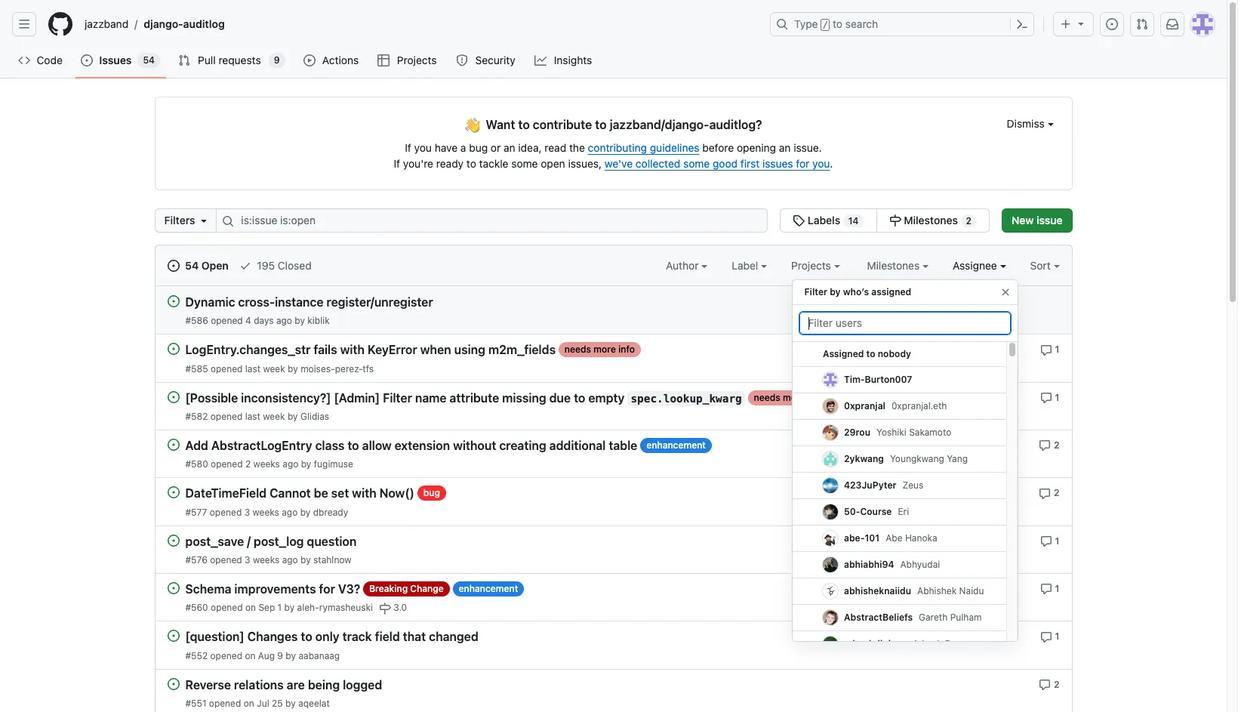 Task type: locate. For each thing, give the bounding box(es) containing it.
empty
[[589, 391, 625, 405]]

auditlog
[[183, 17, 225, 30]]

last up abstractlogentry
[[245, 411, 261, 422]]

2 vertical spatial on
[[244, 698, 254, 709]]

1 vertical spatial last
[[245, 411, 261, 422]]

issue.
[[794, 141, 822, 154]]

/ right type
[[823, 20, 829, 30]]

3 comment image from the top
[[1041, 631, 1053, 643]]

info
[[619, 344, 635, 355], [808, 392, 825, 403]]

a
[[461, 141, 467, 154]]

1 vertical spatial issue opened image
[[81, 54, 93, 66]]

54 open
[[182, 259, 229, 272]]

0 vertical spatial 3
[[244, 507, 250, 518]]

menu containing filter by who's assigned
[[792, 273, 1019, 712]]

1 for logentry.changes_str fails with keyerror when using m2m_fields
[[1056, 344, 1060, 355]]

ago down cannot
[[282, 507, 298, 518]]

0 horizontal spatial needs
[[565, 344, 592, 355]]

0 horizontal spatial an
[[504, 141, 516, 154]]

missing
[[503, 391, 547, 405]]

label
[[732, 259, 762, 272]]

open
[[541, 157, 566, 170]]

idea,
[[519, 141, 542, 154]]

to right due
[[574, 391, 586, 405]]

post_save / post_log question #576             opened 3 weeks ago by stahlnow
[[185, 535, 357, 566]]

opened down [question]
[[210, 650, 243, 661]]

to
[[833, 17, 843, 30], [519, 118, 530, 131], [595, 118, 607, 131], [467, 157, 477, 170], [867, 348, 876, 360], [574, 391, 586, 405], [348, 439, 359, 453], [301, 630, 313, 644]]

git pull request image
[[1137, 18, 1149, 30]]

some down idea,
[[512, 157, 538, 170]]

aqeelat link
[[299, 698, 330, 709]]

0 vertical spatial enhancement
[[647, 440, 706, 451]]

/ left post_log
[[247, 535, 251, 548]]

@423jupyter image
[[823, 478, 838, 493]]

week down the inconsistency?]
[[263, 411, 285, 422]]

close menu image
[[1000, 286, 1012, 298]]

1 link
[[1041, 342, 1060, 356], [1041, 390, 1060, 404], [1041, 534, 1060, 548], [1041, 582, 1060, 595], [1041, 629, 1060, 643]]

/ inside type / to search
[[823, 20, 829, 30]]

0 vertical spatial bug
[[469, 141, 488, 154]]

info for [possible inconsistency?] [admin] filter name attribute missing due to empty
[[808, 392, 825, 403]]

set
[[331, 487, 349, 501]]

naidu
[[960, 585, 984, 597]]

milestones inside popup button
[[868, 259, 923, 272]]

search
[[846, 17, 879, 30]]

1 horizontal spatial some
[[684, 157, 710, 170]]

2 an from the left
[[780, 141, 791, 154]]

stahlnow link
[[314, 554, 352, 566]]

1 vertical spatial filter
[[383, 391, 412, 405]]

5 open issue image from the top
[[167, 678, 179, 690]]

by down instance at the left of page
[[295, 315, 305, 327]]

1 vertical spatial milestones
[[868, 259, 923, 272]]

14
[[849, 215, 859, 227]]

django-
[[144, 17, 183, 30]]

4 open issue image from the top
[[167, 630, 179, 642]]

1 vertical spatial 3
[[245, 554, 250, 566]]

issue opened image for git pull request image
[[1107, 18, 1119, 30]]

to left search
[[833, 17, 843, 30]]

9 left the play image at the left
[[274, 54, 280, 66]]

0 horizontal spatial /
[[135, 18, 138, 31]]

needs for logentry.changes_str fails with keyerror when using m2m_fields
[[565, 344, 592, 355]]

50-course eri
[[844, 506, 909, 517]]

0 vertical spatial needs
[[565, 344, 592, 355]]

for up aleh-rymasheuski link
[[319, 583, 335, 596]]

2 2 link from the top
[[1040, 486, 1060, 500]]

on left aug
[[245, 650, 256, 661]]

1 horizontal spatial needs more info link
[[748, 390, 831, 405]]

1 vertical spatial if
[[394, 157, 400, 170]]

requests
[[219, 54, 261, 66]]

enhancement link up the changed
[[453, 582, 525, 597]]

1 horizontal spatial filter
[[805, 286, 828, 298]]

2 link for datetimefield cannot be set with now()
[[1040, 486, 1060, 500]]

1 horizontal spatial for
[[797, 157, 810, 170]]

filters button
[[154, 209, 217, 233]]

1 horizontal spatial /
[[247, 535, 251, 548]]

1 vertical spatial on
[[245, 650, 256, 661]]

open issue image left the 'datetimefield'
[[167, 487, 179, 499]]

0 vertical spatial comment image
[[1041, 536, 1053, 548]]

1 horizontal spatial more
[[783, 392, 806, 403]]

1 vertical spatial more
[[783, 392, 806, 403]]

0 horizontal spatial filter
[[383, 391, 412, 405]]

0 vertical spatial more
[[594, 344, 616, 355]]

open issue element
[[167, 295, 179, 307], [167, 342, 179, 355], [167, 390, 179, 403], [167, 438, 179, 451], [167, 486, 179, 499], [167, 534, 179, 547], [167, 582, 179, 594], [167, 629, 179, 642], [167, 677, 179, 690]]

0 horizontal spatial needs more info link
[[559, 342, 641, 358]]

1 link for schema improvements for v3?
[[1041, 582, 1060, 595]]

opened inside "post_save / post_log question #576             opened 3 weeks ago by stahlnow"
[[210, 554, 242, 566]]

we've
[[605, 157, 633, 170]]

issue opened image left issues
[[81, 54, 93, 66]]

info down @tim burton007 icon
[[808, 392, 825, 403]]

django-auditlog link
[[138, 12, 231, 36]]

2 open issue image from the top
[[167, 391, 179, 403]]

actions link
[[297, 49, 366, 72]]

@abe 101 image
[[823, 531, 838, 546]]

9 open issue element from the top
[[167, 677, 179, 690]]

allow
[[362, 439, 392, 453]]

for down the issue.
[[797, 157, 810, 170]]

1 open issue element from the top
[[167, 295, 179, 307]]

9
[[274, 54, 280, 66], [278, 650, 283, 661]]

to inside if you have a bug or an idea, read the contributing guidelines before opening an issue. if you're ready to tackle some open issues, we've collected some good first issues for you .
[[467, 157, 477, 170]]

needs for [possible inconsistency?] [admin] filter name attribute missing due to empty
[[754, 392, 781, 403]]

0 vertical spatial milestones
[[904, 214, 959, 227]]

by down datetimefield cannot be set with now()
[[300, 507, 311, 518]]

.
[[831, 157, 834, 170]]

needs more info link up empty
[[559, 342, 641, 358]]

0 vertical spatial last
[[245, 363, 261, 374]]

open issue image left the reverse
[[167, 678, 179, 690]]

0 horizontal spatial projects
[[397, 54, 437, 66]]

who's
[[844, 286, 870, 298]]

to right class
[[348, 439, 359, 453]]

comment image for logentry.changes_str fails with keyerror when using m2m_fields
[[1041, 344, 1053, 356]]

0 vertical spatial issue opened image
[[1107, 18, 1119, 30]]

ago right the 'days' on the top of page
[[276, 315, 292, 327]]

3 open issue element from the top
[[167, 390, 179, 403]]

actions
[[323, 54, 359, 66]]

projects down labels
[[792, 259, 835, 272]]

1 open issue image from the top
[[167, 343, 179, 355]]

on left jul
[[244, 698, 254, 709]]

@50 course image
[[823, 505, 838, 520]]

gareth
[[919, 612, 948, 623]]

milestones button
[[868, 258, 929, 273]]

1 horizontal spatial needs more info
[[754, 392, 825, 403]]

issue
[[1037, 214, 1063, 227]]

1 horizontal spatial info
[[808, 392, 825, 403]]

to inside [question] changes to only track field that changed #552             opened on aug 9 by aabanaag
[[301, 630, 313, 644]]

0 horizontal spatial enhancement
[[459, 583, 518, 594]]

ago down post_log
[[282, 554, 298, 566]]

by inside dynamic cross-instance register/unregister #586             opened 4 days ago by kiblik
[[295, 315, 305, 327]]

enhancement up the changed
[[459, 583, 518, 594]]

more for [possible inconsistency?] [admin] filter name attribute missing due to empty
[[783, 392, 806, 403]]

0 horizontal spatial enhancement link
[[453, 582, 525, 597]]

1 horizontal spatial you
[[813, 157, 831, 170]]

using
[[454, 343, 486, 357]]

to left the 'only'
[[301, 630, 313, 644]]

open issue image for add abstractlogentry class to allow extension without creating additional table
[[167, 439, 179, 451]]

1 horizontal spatial an
[[780, 141, 791, 154]]

more for logentry.changes_str fails with keyerror when using m2m_fields
[[594, 344, 616, 355]]

/ left django-
[[135, 18, 138, 31]]

menu
[[792, 273, 1019, 712]]

4 open issue image from the top
[[167, 535, 179, 547]]

1 vertical spatial for
[[319, 583, 335, 596]]

1 for [possible inconsistency?] [admin] filter name attribute missing due to empty
[[1056, 392, 1060, 403]]

table image
[[378, 54, 390, 66]]

check image
[[239, 260, 251, 272]]

needs more info down @tim burton007 icon
[[754, 392, 825, 403]]

notifications image
[[1167, 18, 1179, 30]]

1 vertical spatial info
[[808, 392, 825, 403]]

1 horizontal spatial 54
[[185, 259, 199, 272]]

@abstractbeliefs image
[[823, 610, 838, 626]]

5 open issue element from the top
[[167, 486, 179, 499]]

4 1 link from the top
[[1041, 582, 1060, 595]]

to left nobody
[[867, 348, 876, 360]]

1 horizontal spatial issue opened image
[[1107, 18, 1119, 30]]

2 last from the top
[[245, 411, 261, 422]]

1 vertical spatial needs
[[754, 392, 781, 403]]

week up the inconsistency?]
[[263, 363, 285, 374]]

3 open issue image from the top
[[167, 487, 179, 499]]

8 open issue element from the top
[[167, 629, 179, 642]]

0 horizontal spatial if
[[394, 157, 400, 170]]

3 1 link from the top
[[1041, 534, 1060, 548]]

you down the issue.
[[813, 157, 831, 170]]

needs up due
[[565, 344, 592, 355]]

milestones right milestone icon
[[904, 214, 959, 227]]

2 open issue image from the top
[[167, 439, 179, 451]]

enhancement for top "enhancement" link
[[647, 440, 706, 451]]

milestones up assigned
[[868, 259, 923, 272]]

2 for 2 link for datetimefield cannot be set with now()
[[1055, 487, 1060, 499]]

more left @0xpranjal image
[[783, 392, 806, 403]]

54 inside 54 open link
[[185, 259, 199, 272]]

adarshdigievo
[[844, 638, 907, 650]]

assigned to nobody
[[823, 348, 911, 360]]

field
[[375, 630, 400, 644]]

filter left name
[[383, 391, 412, 405]]

2 week from the top
[[263, 411, 285, 422]]

2 vertical spatial 2 link
[[1040, 677, 1060, 691]]

pull
[[198, 54, 216, 66]]

1 horizontal spatial if
[[405, 141, 412, 154]]

0xpranjal
[[844, 400, 886, 412]]

1 horizontal spatial enhancement link
[[641, 438, 712, 453]]

1 2 link from the top
[[1040, 438, 1060, 452]]

2 vertical spatial comment image
[[1041, 631, 1053, 643]]

#580
[[185, 459, 208, 470]]

0 horizontal spatial info
[[619, 344, 635, 355]]

2 inside milestones 2
[[967, 215, 972, 227]]

days
[[254, 315, 274, 327]]

0 horizontal spatial needs more info
[[565, 344, 635, 355]]

1 vertical spatial projects
[[792, 259, 835, 272]]

ago inside dynamic cross-instance register/unregister #586             opened 4 days ago by kiblik
[[276, 315, 292, 327]]

needs more info
[[565, 344, 635, 355], [754, 392, 825, 403]]

3 open issue image from the top
[[167, 582, 179, 594]]

kiblik link
[[308, 315, 330, 327]]

opened down post_save
[[210, 554, 242, 566]]

0 vertical spatial needs more info
[[565, 344, 635, 355]]

54 for 54
[[143, 54, 155, 66]]

new issue link
[[1003, 209, 1073, 233]]

milestones inside issue element
[[904, 214, 959, 227]]

4 open issue element from the top
[[167, 438, 179, 451]]

ready
[[437, 157, 464, 170]]

open issue image left post_save
[[167, 535, 179, 547]]

1 comment image from the top
[[1041, 536, 1053, 548]]

if up "you're"
[[405, 141, 412, 154]]

open issue image
[[167, 343, 179, 355], [167, 391, 179, 403], [167, 582, 179, 594], [167, 630, 179, 642]]

0 vertical spatial for
[[797, 157, 810, 170]]

by left aleh-
[[284, 602, 295, 614]]

enhancement down spec.lookup_kwarg
[[647, 440, 706, 451]]

2 horizontal spatial /
[[823, 20, 829, 30]]

sort button
[[1031, 258, 1060, 273]]

if left "you're"
[[394, 157, 400, 170]]

0 vertical spatial info
[[619, 344, 635, 355]]

by right aug
[[286, 650, 296, 661]]

1 vertical spatial 9
[[278, 650, 283, 661]]

bug right a
[[469, 141, 488, 154]]

opened down the reverse
[[209, 698, 241, 709]]

ago
[[276, 315, 292, 327], [283, 459, 299, 470], [282, 507, 298, 518], [282, 554, 298, 566]]

you up "you're"
[[414, 141, 432, 154]]

0 horizontal spatial more
[[594, 344, 616, 355]]

an up the issues
[[780, 141, 791, 154]]

1 vertical spatial needs more info
[[754, 392, 825, 403]]

weeks down abstractlogentry
[[254, 459, 280, 470]]

0 horizontal spatial issue opened image
[[81, 54, 93, 66]]

are
[[287, 678, 305, 692]]

opened inside reverse relations are being logged #551             opened on jul 25 by aqeelat
[[209, 698, 241, 709]]

0 horizontal spatial you
[[414, 141, 432, 154]]

projects right 'table' image
[[397, 54, 437, 66]]

7 open issue element from the top
[[167, 582, 179, 594]]

2 open issue element from the top
[[167, 342, 179, 355]]

0 vertical spatial 2 link
[[1040, 438, 1060, 452]]

some down the before at right top
[[684, 157, 710, 170]]

open issue image down issue opened image
[[167, 295, 179, 307]]

0 horizontal spatial 54
[[143, 54, 155, 66]]

open issue image left add
[[167, 439, 179, 451]]

needs more info link down @tim burton007 icon
[[748, 390, 831, 405]]

projects inside projects link
[[397, 54, 437, 66]]

with
[[340, 343, 365, 357], [352, 487, 377, 501]]

#577             opened 3 weeks ago by dbready
[[185, 507, 348, 518]]

1 vertical spatial 54
[[185, 259, 199, 272]]

week for [possible inconsistency?] [admin] filter name attribute missing due to empty
[[263, 411, 285, 422]]

1 vertical spatial bug
[[424, 487, 440, 499]]

assigned
[[872, 286, 912, 298]]

open issue element for logentry.changes_str fails with keyerror when using m2m_fields
[[167, 342, 179, 355]]

5 1 link from the top
[[1041, 629, 1060, 643]]

needs more info link for [possible inconsistency?] [admin] filter name attribute missing due to empty
[[748, 390, 831, 405]]

54 right issue opened image
[[185, 259, 199, 272]]

abstractlogentry
[[211, 439, 312, 453]]

enhancement link
[[641, 438, 712, 453], [453, 582, 525, 597]]

type / to search
[[795, 17, 879, 30]]

last down logentry.changes_str
[[245, 363, 261, 374]]

1 week from the top
[[263, 363, 285, 374]]

to right ready
[[467, 157, 477, 170]]

1 an from the left
[[504, 141, 516, 154]]

1 horizontal spatial projects
[[792, 259, 835, 272]]

dynamic cross-instance register/unregister #586             opened 4 days ago by kiblik
[[185, 296, 433, 327]]

to up contributing
[[595, 118, 607, 131]]

info up empty
[[619, 344, 635, 355]]

abhiabhi94 abhyudai
[[844, 559, 940, 570]]

open issue element for reverse relations are being logged
[[167, 677, 179, 690]]

0 vertical spatial week
[[263, 363, 285, 374]]

1 horizontal spatial bug
[[469, 141, 488, 154]]

hanoka
[[905, 533, 938, 544]]

1 1 link from the top
[[1041, 342, 1060, 356]]

2 comment image from the top
[[1041, 583, 1053, 595]]

weeks down post_save / post_log question link at the bottom of page
[[253, 554, 280, 566]]

0 horizontal spatial for
[[319, 583, 335, 596]]

1 vertical spatial you
[[813, 157, 831, 170]]

comment image
[[1041, 344, 1053, 356], [1041, 392, 1053, 404], [1040, 440, 1052, 452], [1040, 488, 1052, 500], [1040, 679, 1052, 691]]

1 horizontal spatial enhancement
[[647, 440, 706, 451]]

/ inside "post_save / post_log question #576             opened 3 weeks ago by stahlnow"
[[247, 535, 251, 548]]

comment image
[[1041, 536, 1053, 548], [1041, 583, 1053, 595], [1041, 631, 1053, 643]]

milestone image
[[890, 215, 902, 227]]

or
[[491, 141, 501, 154]]

9 inside [question] changes to only track field that changed #552             opened on aug 9 by aabanaag
[[278, 650, 283, 661]]

0 horizontal spatial bug
[[424, 487, 440, 499]]

by right 25
[[286, 698, 296, 709]]

1 vertical spatial weeks
[[253, 507, 279, 518]]

by inside reverse relations are being logged #551             opened on jul 25 by aqeelat
[[286, 698, 296, 709]]

search image
[[222, 215, 235, 227]]

1 link for logentry.changes_str fails with keyerror when using m2m_fields
[[1041, 342, 1060, 356]]

with up perez-
[[340, 343, 365, 357]]

needs left @0xpranjal image
[[754, 392, 781, 403]]

bug inside if you have a bug or an idea, read the contributing guidelines before opening an issue. if you're ready to tackle some open issues, we've collected some good first issues for you .
[[469, 141, 488, 154]]

0 vertical spatial enhancement link
[[641, 438, 712, 453]]

ago up cannot
[[283, 459, 299, 470]]

1 open issue image from the top
[[167, 295, 179, 307]]

54 right issues
[[143, 54, 155, 66]]

an right or in the left of the page
[[504, 141, 516, 154]]

open issue element for add abstractlogentry class to allow extension without creating additional table
[[167, 438, 179, 451]]

0 vertical spatial weeks
[[254, 459, 280, 470]]

milestones
[[904, 214, 959, 227], [868, 259, 923, 272]]

weeks up post_save / post_log question link at the bottom of page
[[253, 507, 279, 518]]

projects button
[[792, 258, 841, 273]]

list
[[79, 12, 762, 36]]

dbready
[[313, 507, 348, 518]]

#560
[[185, 602, 208, 614]]

needs more info up empty
[[565, 344, 635, 355]]

423jupyter zeus
[[844, 480, 924, 491]]

datetimefield
[[185, 487, 267, 501]]

youngkwang
[[890, 453, 945, 465]]

54
[[143, 54, 155, 66], [185, 259, 199, 272]]

opened left the 4 at the top of page
[[211, 315, 243, 327]]

change
[[410, 583, 444, 594]]

@0xpranjal image
[[823, 399, 838, 414]]

issue opened image left git pull request image
[[1107, 18, 1119, 30]]

with right set
[[352, 487, 377, 501]]

0 vertical spatial filter
[[805, 286, 828, 298]]

dynamic cross-instance register/unregister link
[[185, 296, 433, 309]]

0 vertical spatial 54
[[143, 54, 155, 66]]

bug right the now()
[[424, 487, 440, 499]]

1 vertical spatial week
[[263, 411, 285, 422]]

on left the sep
[[245, 602, 256, 614]]

improvements
[[235, 583, 316, 596]]

open issue image for [possible inconsistency?] [admin] filter name attribute missing due to empty
[[167, 391, 179, 403]]

open issue image
[[167, 295, 179, 307], [167, 439, 179, 451], [167, 487, 179, 499], [167, 535, 179, 547], [167, 678, 179, 690]]

pulham
[[951, 612, 982, 623]]

0 vertical spatial projects
[[397, 54, 437, 66]]

by left stahlnow link
[[301, 554, 311, 566]]

open issue element for dynamic cross-instance register/unregister
[[167, 295, 179, 307]]

1 vertical spatial comment image
[[1041, 583, 1053, 595]]

2 vertical spatial weeks
[[253, 554, 280, 566]]

None search field
[[154, 209, 990, 233]]

schema improvements for v3? link
[[185, 583, 361, 596]]

breaking change link
[[363, 582, 450, 597]]

guidelines
[[650, 141, 700, 154]]

if you have a bug or an idea, read the contributing guidelines before opening an issue. if you're ready to tackle some open issues, we've collected some good first issues for you .
[[394, 141, 834, 170]]

3 inside "post_save / post_log question #576             opened 3 weeks ago by stahlnow"
[[245, 554, 250, 566]]

reverse
[[185, 678, 231, 692]]

9 right aug
[[278, 650, 283, 661]]

[possible inconsistency?] [admin] filter name attribute missing due to empty spec.lookup_kwarg
[[185, 391, 742, 405]]

needs more info link for logentry.changes_str fails with keyerror when using m2m_fields
[[559, 342, 641, 358]]

jul
[[257, 698, 269, 709]]

0 vertical spatial needs more info link
[[559, 342, 641, 358]]

on inside reverse relations are being logged #551             opened on jul 25 by aqeelat
[[244, 698, 254, 709]]

contribute
[[533, 118, 593, 131]]

1 last from the top
[[245, 363, 261, 374]]

1 horizontal spatial needs
[[754, 392, 781, 403]]

enhancement link down spec.lookup_kwarg
[[641, 438, 712, 453]]

more up empty
[[594, 344, 616, 355]]

2 1 link from the top
[[1041, 390, 1060, 404]]

milestones for milestones 2
[[904, 214, 959, 227]]

m2m_fields
[[489, 343, 556, 357]]

3 down the 'datetimefield'
[[244, 507, 250, 518]]

@tim burton007 image
[[823, 372, 838, 388]]

1 for post_save / post_log question
[[1056, 535, 1060, 547]]

filter down projects popup button
[[805, 286, 828, 298]]

needs more info link
[[559, 342, 641, 358], [748, 390, 831, 405]]

1 vertical spatial enhancement
[[459, 583, 518, 594]]

6 open issue element from the top
[[167, 534, 179, 547]]

3 down post_save / post_log question link at the bottom of page
[[245, 554, 250, 566]]

0 horizontal spatial some
[[512, 157, 538, 170]]

code
[[37, 54, 63, 66]]

issue opened image
[[1107, 18, 1119, 30], [81, 54, 93, 66]]

insights link
[[529, 49, 600, 72]]

/ inside jazzband / django-auditlog
[[135, 18, 138, 31]]

1 vertical spatial 2 link
[[1040, 486, 1060, 500]]

1 vertical spatial needs more info link
[[748, 390, 831, 405]]



Task type: vqa. For each thing, say whether or not it's contained in the screenshot.


Task type: describe. For each thing, give the bounding box(es) containing it.
open issue image for [question] changes to only track field that changed
[[167, 630, 179, 642]]

triangle down image
[[1076, 17, 1088, 29]]

abhisheknaiidu
[[844, 585, 912, 597]]

being
[[308, 678, 340, 692]]

code image
[[18, 54, 30, 66]]

plus image
[[1061, 18, 1073, 30]]

perez-
[[335, 363, 363, 374]]

relations
[[234, 678, 284, 692]]

comment image for add abstractlogentry class to allow extension without creating additional table
[[1040, 440, 1052, 452]]

keyerror
[[368, 343, 418, 357]]

0 vertical spatial if
[[405, 141, 412, 154]]

open issue element for schema improvements for v3?
[[167, 582, 179, 594]]

by down the inconsistency?]
[[288, 411, 298, 422]]

milestone image
[[379, 603, 391, 615]]

milestones for milestones
[[868, 259, 923, 272]]

by left moises- on the left bottom of page
[[288, 363, 298, 374]]

0xpranjal.eth
[[892, 400, 947, 412]]

security
[[476, 54, 516, 66]]

#586
[[185, 315, 208, 327]]

opened down the schema
[[211, 602, 243, 614]]

reverse relations are being logged #551             opened on jul 25 by aqeelat
[[185, 678, 382, 709]]

needs more info for [possible inconsistency?] [admin] filter name attribute missing due to empty
[[754, 392, 825, 403]]

aleh-rymasheuski link
[[297, 602, 373, 614]]

tackle
[[479, 157, 509, 170]]

[question] changes to only track field that changed link
[[185, 630, 479, 644]]

reverse relations are being logged link
[[185, 678, 382, 692]]

1 link for [question] changes to only track field that changed
[[1041, 629, 1060, 643]]

instance
[[275, 296, 324, 309]]

opened down logentry.changes_str
[[211, 363, 243, 374]]

abstractbeliefs gareth pulham
[[844, 612, 982, 623]]

issues,
[[568, 157, 602, 170]]

code link
[[12, 49, 69, 72]]

we've collected some good first issues for you link
[[605, 157, 831, 170]]

open issue element for [question] changes to only track field that changed
[[167, 629, 179, 642]]

without
[[453, 439, 497, 453]]

Search all issues text field
[[216, 209, 768, 233]]

Filter users text field
[[799, 311, 1012, 335]]

fugimuse
[[314, 459, 353, 470]]

stahlnow
[[314, 554, 352, 566]]

post_save / post_log question link
[[185, 535, 357, 548]]

0 vertical spatial 9
[[274, 54, 280, 66]]

none search field containing filters
[[154, 209, 990, 233]]

play image
[[303, 54, 316, 66]]

open issue image for post_save / post_log question
[[167, 535, 179, 547]]

1 for [question] changes to only track field that changed
[[1056, 631, 1060, 642]]

by left who's
[[830, 286, 841, 298]]

weeks inside "post_save / post_log question #576             opened 3 weeks ago by stahlnow"
[[253, 554, 280, 566]]

by left fugimuse link
[[301, 459, 312, 470]]

yoshiki
[[877, 427, 907, 438]]

datetimefield cannot be set with now() link
[[185, 487, 415, 501]]

last for [possible inconsistency?] [admin] filter name attribute missing due to empty
[[245, 411, 261, 422]]

jazzband
[[85, 17, 129, 30]]

#560             opened on sep 1 by aleh-rymasheuski
[[185, 602, 373, 614]]

milestones 2
[[902, 214, 972, 227]]

👋 want to contribute to jazzband/django-auditlog?
[[465, 115, 763, 135]]

open issue image for reverse relations are being logged
[[167, 678, 179, 690]]

enhancement for bottommost "enhancement" link
[[459, 583, 518, 594]]

new
[[1012, 214, 1035, 227]]

tfs
[[363, 363, 374, 374]]

by inside [question] changes to only track field that changed #552             opened on aug 9 by aabanaag
[[286, 650, 296, 661]]

2 some from the left
[[684, 157, 710, 170]]

opening
[[737, 141, 777, 154]]

by inside "post_save / post_log question #576             opened 3 weeks ago by stahlnow"
[[301, 554, 311, 566]]

yang
[[947, 453, 968, 465]]

comment image for weeks
[[1041, 536, 1053, 548]]

moises-
[[301, 363, 335, 374]]

sort
[[1031, 259, 1051, 272]]

29rou
[[844, 427, 871, 438]]

aug
[[258, 650, 275, 661]]

good
[[713, 157, 738, 170]]

1 some from the left
[[512, 157, 538, 170]]

0 vertical spatial you
[[414, 141, 432, 154]]

datetimefield cannot be set with now()
[[185, 487, 415, 501]]

assigned to nobody link
[[793, 342, 1007, 367]]

@abhisheknaiidu image
[[823, 584, 838, 599]]

#585
[[185, 363, 208, 374]]

name
[[415, 391, 447, 405]]

spec.lookup_kwarg
[[631, 393, 742, 405]]

git pull request image
[[178, 54, 190, 66]]

for inside if you have a bug or an idea, read the contributing guidelines before opening an issue. if you're ready to tackle some open issues, we've collected some good first issues for you .
[[797, 157, 810, 170]]

opened up the 'datetimefield'
[[211, 459, 243, 470]]

open issue image for dynamic cross-instance register/unregister
[[167, 295, 179, 307]]

abe-
[[844, 533, 865, 544]]

you're
[[403, 157, 434, 170]]

issues
[[99, 54, 132, 66]]

@29rou image
[[823, 425, 838, 440]]

bug inside bug link
[[424, 487, 440, 499]]

type
[[795, 17, 819, 30]]

[possible
[[185, 391, 238, 405]]

54 for 54 open
[[185, 259, 199, 272]]

pull requests
[[198, 54, 261, 66]]

@2ykwang image
[[823, 452, 838, 467]]

tag image
[[793, 215, 805, 227]]

aabanaag link
[[299, 650, 340, 661]]

attribute
[[450, 391, 500, 405]]

1 for schema improvements for v3?
[[1056, 583, 1060, 594]]

open issue image for datetimefield cannot be set with now()
[[167, 487, 179, 499]]

weeks for cannot
[[253, 507, 279, 518]]

question
[[307, 535, 357, 548]]

open issue image for schema improvements for v3?
[[167, 582, 179, 594]]

open
[[202, 259, 229, 272]]

week for logentry.changes_str fails with keyerror when using m2m_fields
[[263, 363, 285, 374]]

0 vertical spatial with
[[340, 343, 365, 357]]

on inside [question] changes to only track field that changed #552             opened on aug 9 by aabanaag
[[245, 650, 256, 661]]

abe-101 abe hanoka
[[844, 533, 938, 544]]

1 vertical spatial enhancement link
[[453, 582, 525, 597]]

last for logentry.changes_str fails with keyerror when using m2m_fields
[[245, 363, 261, 374]]

2 link for add abstractlogentry class to allow extension without creating additional table
[[1040, 438, 1060, 452]]

opened inside dynamic cross-instance register/unregister #586             opened 4 days ago by kiblik
[[211, 315, 243, 327]]

issue opened image for git pull request icon
[[81, 54, 93, 66]]

/ for post_save
[[247, 535, 251, 548]]

/ for jazzband
[[135, 18, 138, 31]]

weeks for abstractlogentry
[[254, 459, 280, 470]]

/ for type
[[823, 20, 829, 30]]

adarsh
[[913, 638, 943, 650]]

breaking
[[369, 583, 408, 594]]

open issue image for logentry.changes_str fails with keyerror when using m2m_fields
[[167, 343, 179, 355]]

issue opened image
[[167, 260, 179, 272]]

2 for first 2 link from the bottom of the page
[[1055, 679, 1060, 690]]

graph image
[[535, 54, 547, 66]]

1 link for post_save / post_log question
[[1041, 534, 1060, 548]]

read
[[545, 141, 567, 154]]

creating
[[500, 439, 547, 453]]

ago inside "post_save / post_log question #576             opened 3 weeks ago by stahlnow"
[[282, 554, 298, 566]]

kiblik
[[308, 315, 330, 327]]

#582
[[185, 411, 208, 422]]

open issue element for [possible inconsistency?] [admin] filter name attribute missing due to empty
[[167, 390, 179, 403]]

triangle down image
[[198, 215, 210, 227]]

inconsistency?]
[[241, 391, 331, 405]]

1 vertical spatial with
[[352, 487, 377, 501]]

comment image for changed
[[1041, 631, 1053, 643]]

author
[[666, 259, 702, 272]]

0 vertical spatial on
[[245, 602, 256, 614]]

d
[[945, 638, 952, 650]]

3 2 link from the top
[[1040, 677, 1060, 691]]

opened down [possible
[[211, 411, 243, 422]]

needs more info for logentry.changes_str fails with keyerror when using m2m_fields
[[565, 344, 635, 355]]

closed
[[278, 259, 312, 272]]

projects inside projects popup button
[[792, 259, 835, 272]]

👋
[[465, 115, 480, 135]]

command palette image
[[1017, 18, 1029, 30]]

adarshdigievo adarsh d
[[844, 638, 952, 650]]

1 link for [possible inconsistency?] [admin] filter name attribute missing due to empty
[[1041, 390, 1060, 404]]

open issue element for post_save / post_log question
[[167, 534, 179, 547]]

#576
[[185, 554, 208, 566]]

open issue element for datetimefield cannot be set with now()
[[167, 486, 179, 499]]

assignee button
[[953, 258, 1007, 273]]

auditlog?
[[710, 118, 763, 131]]

101
[[865, 533, 880, 544]]

v3?
[[338, 583, 361, 596]]

comment image for datetimefield cannot be set with now()
[[1040, 488, 1052, 500]]

2 for 2 link associated with add abstractlogentry class to allow extension without creating additional table
[[1055, 440, 1060, 451]]

sep
[[259, 602, 275, 614]]

cannot
[[270, 487, 311, 501]]

to right want at top left
[[519, 118, 530, 131]]

info for logentry.changes_str fails with keyerror when using m2m_fields
[[619, 344, 635, 355]]

dbready link
[[313, 507, 348, 518]]

Issues search field
[[216, 209, 768, 233]]

list containing jazzband
[[79, 12, 762, 36]]

burton007
[[865, 374, 913, 385]]

homepage image
[[48, 12, 73, 36]]

195
[[257, 259, 275, 272]]

when
[[421, 343, 451, 357]]

logentry.changes_str
[[185, 343, 311, 357]]

jazzband / django-auditlog
[[85, 17, 225, 31]]

#580             opened 2 weeks ago by fugimuse
[[185, 459, 353, 470]]

post_save
[[185, 535, 244, 548]]

opened down the 'datetimefield'
[[210, 507, 242, 518]]

shield image
[[456, 54, 468, 66]]

issue element
[[781, 209, 990, 233]]

@abhiabhi94 image
[[823, 558, 838, 573]]

[question] changes to only track field that changed #552             opened on aug 9 by aabanaag
[[185, 630, 479, 661]]

new issue
[[1012, 214, 1063, 227]]

opened inside [question] changes to only track field that changed #552             opened on aug 9 by aabanaag
[[210, 650, 243, 661]]

filter by who's assigned
[[805, 286, 912, 298]]



